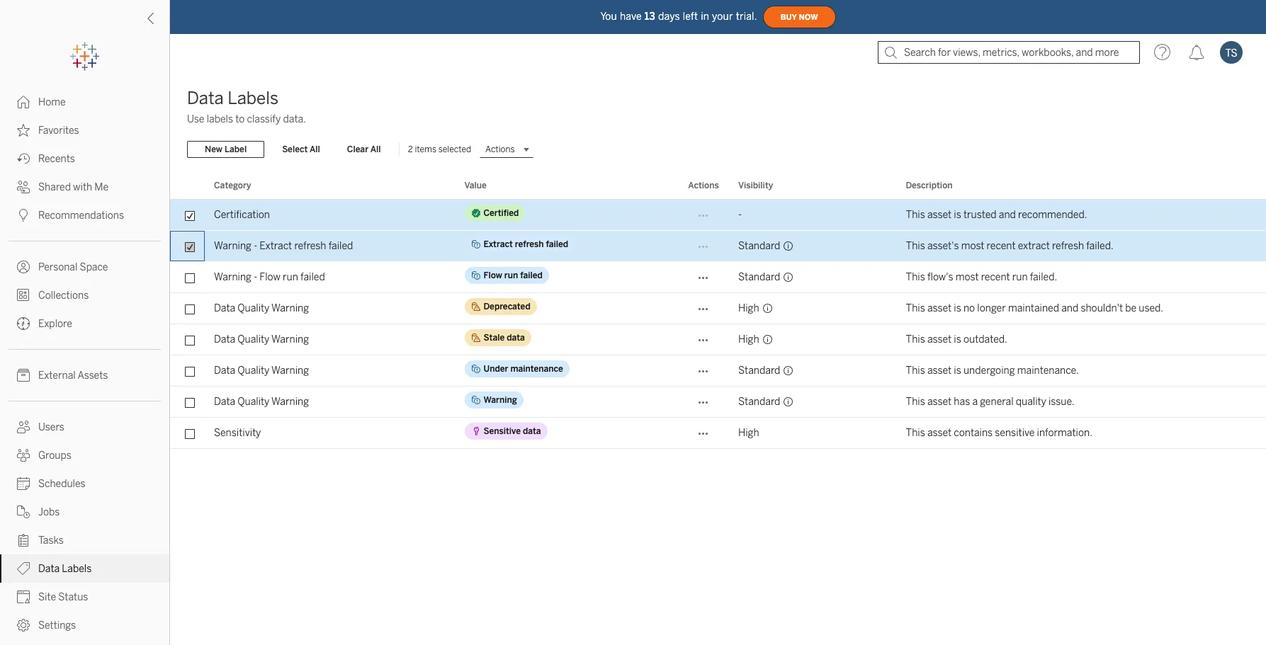 Task type: locate. For each thing, give the bounding box(es) containing it.
recent up longer
[[981, 271, 1010, 283]]

maintenance
[[511, 364, 563, 374]]

asset for trusted
[[928, 209, 952, 221]]

data right "sensitive" at the left of page
[[523, 427, 541, 437]]

recent for run
[[981, 271, 1010, 283]]

contains
[[954, 427, 993, 439]]

asset left no at the right of the page
[[928, 303, 952, 315]]

asset down the description
[[928, 209, 952, 221]]

6 asset from the top
[[928, 427, 952, 439]]

select
[[282, 145, 308, 154]]

row containing sensitivity
[[170, 418, 1266, 449]]

0 horizontal spatial refresh
[[294, 240, 326, 252]]

actions up value
[[486, 145, 515, 154]]

run down this asset's most recent extract refresh failed.
[[1013, 271, 1028, 283]]

row group
[[170, 200, 1266, 449]]

warning - flow run failed
[[214, 271, 325, 283]]

is left no at the right of the page
[[954, 303, 962, 315]]

run down warning - extract refresh failed
[[283, 271, 298, 283]]

1 vertical spatial -
[[254, 240, 257, 252]]

this left outdated.
[[906, 334, 925, 346]]

all inside clear all "button"
[[370, 145, 381, 154]]

0 vertical spatial -
[[738, 209, 742, 221]]

standard for this asset has a general quality issue.
[[738, 396, 780, 408]]

this left flow's
[[906, 271, 925, 283]]

this left has
[[906, 396, 925, 408]]

is for no
[[954, 303, 962, 315]]

is left trusted
[[954, 209, 962, 221]]

2 vertical spatial -
[[254, 271, 257, 283]]

1 vertical spatial high
[[738, 334, 759, 346]]

quality for maintenance.
[[238, 365, 270, 377]]

this for this asset is outdated.
[[906, 334, 925, 346]]

most right flow's
[[956, 271, 979, 283]]

row group containing certification
[[170, 200, 1266, 449]]

this up this asset is outdated. on the bottom of page
[[906, 303, 925, 315]]

7 this from the top
[[906, 396, 925, 408]]

your
[[712, 10, 733, 22]]

1 row from the top
[[170, 200, 1266, 231]]

data labels
[[38, 563, 92, 575]]

extract
[[484, 240, 513, 249], [260, 240, 292, 252]]

- for warning - extract refresh failed
[[254, 240, 257, 252]]

asset down this asset is outdated. on the bottom of page
[[928, 365, 952, 377]]

row
[[170, 200, 1266, 231], [170, 231, 1266, 262], [170, 262, 1266, 293], [170, 293, 1266, 325], [170, 325, 1266, 356], [170, 356, 1266, 387], [170, 387, 1266, 418], [170, 418, 1266, 449]]

0 vertical spatial high
[[738, 303, 759, 315]]

1 this from the top
[[906, 209, 925, 221]]

most right asset's
[[961, 240, 985, 252]]

refresh up warning - flow run failed
[[294, 240, 326, 252]]

warning
[[214, 240, 252, 252], [214, 271, 252, 283], [271, 303, 309, 315], [271, 334, 309, 346], [271, 365, 309, 377], [484, 395, 517, 405], [271, 396, 309, 408]]

a
[[973, 396, 978, 408]]

1 data quality warning from the top
[[214, 303, 309, 315]]

sensitive
[[484, 427, 521, 437]]

asset for outdated.
[[928, 334, 952, 346]]

all for clear all
[[370, 145, 381, 154]]

navigation panel element
[[0, 43, 169, 640]]

3 asset from the top
[[928, 334, 952, 346]]

4 data quality warning from the top
[[214, 396, 309, 408]]

data quality warning for general
[[214, 396, 309, 408]]

2 all from the left
[[370, 145, 381, 154]]

1 horizontal spatial actions
[[688, 181, 719, 191]]

6 row from the top
[[170, 356, 1266, 387]]

extract up warning - flow run failed
[[260, 240, 292, 252]]

0 vertical spatial data
[[507, 333, 525, 343]]

extract refresh failed
[[484, 240, 568, 249]]

1 all from the left
[[310, 145, 320, 154]]

- down visibility
[[738, 209, 742, 221]]

sensitive
[[995, 427, 1035, 439]]

3 data quality warning from the top
[[214, 365, 309, 377]]

you
[[601, 10, 617, 22]]

actions
[[486, 145, 515, 154], [688, 181, 719, 191]]

0 horizontal spatial all
[[310, 145, 320, 154]]

0 horizontal spatial and
[[999, 209, 1016, 221]]

0 horizontal spatial extract
[[260, 240, 292, 252]]

this asset is undergoing maintenance.
[[906, 365, 1079, 377]]

this asset is outdated.
[[906, 334, 1008, 346]]

0 horizontal spatial failed.
[[1030, 271, 1057, 283]]

- down warning - extract refresh failed
[[254, 271, 257, 283]]

refresh up flow run failed
[[515, 240, 544, 249]]

refresh right 'extract'
[[1052, 240, 1084, 252]]

this down this asset is outdated. on the bottom of page
[[906, 365, 925, 377]]

2 standard from the top
[[738, 271, 780, 283]]

this down the description
[[906, 209, 925, 221]]

asset left has
[[928, 396, 952, 408]]

jobs
[[38, 507, 60, 519]]

sensitivity
[[214, 427, 261, 439]]

0 vertical spatial labels
[[228, 88, 279, 108]]

3 this from the top
[[906, 271, 925, 283]]

standard for this asset is undergoing maintenance.
[[738, 365, 780, 377]]

trusted
[[964, 209, 997, 221]]

0 vertical spatial most
[[961, 240, 985, 252]]

is down this asset is outdated. on the bottom of page
[[954, 365, 962, 377]]

items
[[415, 145, 437, 154]]

failed. up this asset is no longer maintained and shouldn't be used.
[[1030, 271, 1057, 283]]

1 standard from the top
[[738, 240, 780, 252]]

this for this asset has a general quality issue.
[[906, 396, 925, 408]]

extract
[[1018, 240, 1050, 252]]

asset for undergoing
[[928, 365, 952, 377]]

1 vertical spatial labels
[[62, 563, 92, 575]]

8 this from the top
[[906, 427, 925, 439]]

personal space link
[[0, 253, 169, 281]]

3 high from the top
[[738, 427, 759, 439]]

this left asset's
[[906, 240, 925, 252]]

favorites
[[38, 125, 79, 137]]

stale data
[[484, 333, 525, 343]]

2
[[408, 145, 413, 154]]

4 asset from the top
[[928, 365, 952, 377]]

13
[[645, 10, 655, 22]]

6 this from the top
[[906, 365, 925, 377]]

recommendations
[[38, 210, 124, 222]]

most
[[961, 240, 985, 252], [956, 271, 979, 283]]

is for undergoing
[[954, 365, 962, 377]]

data for this asset is outdated.
[[214, 334, 235, 346]]

run up deprecated
[[504, 271, 518, 281]]

most for flow's
[[956, 271, 979, 283]]

settings link
[[0, 612, 169, 640]]

all right clear
[[370, 145, 381, 154]]

this asset is trusted and recommended.
[[906, 209, 1087, 221]]

flow's
[[928, 271, 954, 283]]

recent for extract
[[987, 240, 1016, 252]]

4 quality from the top
[[238, 396, 270, 408]]

flow down warning - extract refresh failed
[[260, 271, 281, 283]]

1 is from the top
[[954, 209, 962, 221]]

0 horizontal spatial run
[[283, 271, 298, 283]]

and
[[999, 209, 1016, 221], [1062, 303, 1079, 315]]

4 standard from the top
[[738, 396, 780, 408]]

3 standard from the top
[[738, 365, 780, 377]]

data for this asset is no longer maintained and shouldn't be used.
[[214, 303, 235, 315]]

8 row from the top
[[170, 418, 1266, 449]]

explore link
[[0, 310, 169, 338]]

all for select all
[[310, 145, 320, 154]]

1 vertical spatial failed.
[[1030, 271, 1057, 283]]

labels for data labels use labels to classify data.
[[228, 88, 279, 108]]

category
[[214, 181, 251, 191]]

1 vertical spatial most
[[956, 271, 979, 283]]

2 high from the top
[[738, 334, 759, 346]]

favorites link
[[0, 116, 169, 145]]

and right trusted
[[999, 209, 1016, 221]]

1 asset from the top
[[928, 209, 952, 221]]

- down certification
[[254, 240, 257, 252]]

actions left visibility
[[688, 181, 719, 191]]

all right select on the left top of the page
[[310, 145, 320, 154]]

quality
[[238, 303, 270, 315], [238, 334, 270, 346], [238, 365, 270, 377], [238, 396, 270, 408]]

data inside main navigation. press the up and down arrow keys to access links. element
[[38, 563, 60, 575]]

data
[[507, 333, 525, 343], [523, 427, 541, 437]]

3 is from the top
[[954, 334, 962, 346]]

asset's
[[928, 240, 959, 252]]

failed. down recommended.
[[1087, 240, 1114, 252]]

0 vertical spatial actions
[[486, 145, 515, 154]]

0 vertical spatial recent
[[987, 240, 1016, 252]]

this
[[906, 209, 925, 221], [906, 240, 925, 252], [906, 271, 925, 283], [906, 303, 925, 315], [906, 334, 925, 346], [906, 365, 925, 377], [906, 396, 925, 408], [906, 427, 925, 439]]

undergoing
[[964, 365, 1015, 377]]

new label
[[205, 145, 247, 154]]

1 high from the top
[[738, 303, 759, 315]]

4 is from the top
[[954, 365, 962, 377]]

maintenance.
[[1017, 365, 1079, 377]]

failed
[[546, 240, 568, 249], [329, 240, 353, 252], [520, 271, 543, 281], [300, 271, 325, 283]]

this flow's most recent run failed.
[[906, 271, 1057, 283]]

this left 'contains'
[[906, 427, 925, 439]]

labels
[[228, 88, 279, 108], [62, 563, 92, 575]]

standard
[[738, 240, 780, 252], [738, 271, 780, 283], [738, 365, 780, 377], [738, 396, 780, 408]]

high
[[738, 303, 759, 315], [738, 334, 759, 346], [738, 427, 759, 439]]

extract down certified
[[484, 240, 513, 249]]

labels up classify
[[228, 88, 279, 108]]

1 quality from the top
[[238, 303, 270, 315]]

is for trusted
[[954, 209, 962, 221]]

2 asset from the top
[[928, 303, 952, 315]]

asset for no
[[928, 303, 952, 315]]

1 horizontal spatial all
[[370, 145, 381, 154]]

0 horizontal spatial actions
[[486, 145, 515, 154]]

labels inside data labels use labels to classify data.
[[228, 88, 279, 108]]

3 row from the top
[[170, 262, 1266, 293]]

1 vertical spatial and
[[1062, 303, 1079, 315]]

this for this asset contains sensitive information.
[[906, 427, 925, 439]]

labels
[[207, 113, 233, 125]]

labels inside main navigation. press the up and down arrow keys to access links. element
[[62, 563, 92, 575]]

2 this from the top
[[906, 240, 925, 252]]

be
[[1126, 303, 1137, 315]]

2 row from the top
[[170, 231, 1266, 262]]

recent
[[987, 240, 1016, 252], [981, 271, 1010, 283]]

1 vertical spatial recent
[[981, 271, 1010, 283]]

site status
[[38, 592, 88, 604]]

high for this asset is no longer maintained and shouldn't be used.
[[738, 303, 759, 315]]

has
[[954, 396, 970, 408]]

high for this asset is outdated.
[[738, 334, 759, 346]]

data quality warning
[[214, 303, 309, 315], [214, 334, 309, 346], [214, 365, 309, 377], [214, 396, 309, 408]]

labels up status
[[62, 563, 92, 575]]

5 this from the top
[[906, 334, 925, 346]]

5 row from the top
[[170, 325, 1266, 356]]

data labels link
[[0, 555, 169, 583]]

0 vertical spatial failed.
[[1087, 240, 1114, 252]]

this asset is no longer maintained and shouldn't be used.
[[906, 303, 1164, 315]]

0 horizontal spatial flow
[[260, 271, 281, 283]]

all inside select all button
[[310, 145, 320, 154]]

0 horizontal spatial labels
[[62, 563, 92, 575]]

longer
[[977, 303, 1006, 315]]

this asset has a general quality issue.
[[906, 396, 1075, 408]]

4 this from the top
[[906, 303, 925, 315]]

schedules
[[38, 478, 85, 490]]

asset left 'contains'
[[928, 427, 952, 439]]

asset left outdated.
[[928, 334, 952, 346]]

1 horizontal spatial labels
[[228, 88, 279, 108]]

data right stale
[[507, 333, 525, 343]]

clear all
[[347, 145, 381, 154]]

4 row from the top
[[170, 293, 1266, 325]]

2 is from the top
[[954, 303, 962, 315]]

grid
[[170, 173, 1266, 646]]

5 asset from the top
[[928, 396, 952, 408]]

this asset contains sensitive information.
[[906, 427, 1093, 439]]

groups link
[[0, 442, 169, 470]]

flow run failed
[[484, 271, 543, 281]]

flow up deprecated
[[484, 271, 502, 281]]

is left outdated.
[[954, 334, 962, 346]]

3 quality from the top
[[238, 365, 270, 377]]

site
[[38, 592, 56, 604]]

is
[[954, 209, 962, 221], [954, 303, 962, 315], [954, 334, 962, 346], [954, 365, 962, 377]]

quality
[[1016, 396, 1047, 408]]

1 vertical spatial data
[[523, 427, 541, 437]]

2 vertical spatial high
[[738, 427, 759, 439]]

recent down this asset is trusted and recommended.
[[987, 240, 1016, 252]]

data for sensitivity
[[523, 427, 541, 437]]

personal space
[[38, 261, 108, 274]]

and left the shouldn't
[[1062, 303, 1079, 315]]

outdated.
[[964, 334, 1008, 346]]

standard for this flow's most recent run failed.
[[738, 271, 780, 283]]



Task type: describe. For each thing, give the bounding box(es) containing it.
under
[[484, 364, 508, 374]]

stale
[[484, 333, 505, 343]]

row containing certification
[[170, 200, 1266, 231]]

buy
[[781, 12, 797, 22]]

with
[[73, 181, 92, 193]]

grid containing certification
[[170, 173, 1266, 646]]

groups
[[38, 450, 71, 462]]

in
[[701, 10, 709, 22]]

new label button
[[187, 141, 264, 158]]

recommendations link
[[0, 201, 169, 230]]

main navigation. press the up and down arrow keys to access links. element
[[0, 88, 169, 640]]

buy now
[[781, 12, 818, 22]]

users link
[[0, 413, 169, 442]]

data quality warning for longer
[[214, 303, 309, 315]]

asset for sensitive
[[928, 427, 952, 439]]

1 vertical spatial actions
[[688, 181, 719, 191]]

have
[[620, 10, 642, 22]]

2 horizontal spatial run
[[1013, 271, 1028, 283]]

tasks
[[38, 535, 64, 547]]

no
[[964, 303, 975, 315]]

is for outdated.
[[954, 334, 962, 346]]

sensitive data
[[484, 427, 541, 437]]

most for asset's
[[961, 240, 985, 252]]

data for this asset has a general quality issue.
[[214, 396, 235, 408]]

used.
[[1139, 303, 1164, 315]]

new
[[205, 145, 223, 154]]

clear all button
[[338, 141, 390, 158]]

standard for this asset's most recent extract refresh failed.
[[738, 240, 780, 252]]

2 horizontal spatial refresh
[[1052, 240, 1084, 252]]

days
[[658, 10, 680, 22]]

external assets link
[[0, 361, 169, 390]]

1 horizontal spatial refresh
[[515, 240, 544, 249]]

0 vertical spatial and
[[999, 209, 1016, 221]]

7 row from the top
[[170, 387, 1266, 418]]

1 horizontal spatial flow
[[484, 271, 502, 281]]

selected
[[439, 145, 471, 154]]

schedules link
[[0, 470, 169, 498]]

certified
[[484, 208, 519, 218]]

now
[[799, 12, 818, 22]]

1 horizontal spatial failed.
[[1087, 240, 1114, 252]]

asset for a
[[928, 396, 952, 408]]

data labels use labels to classify data.
[[187, 88, 306, 125]]

issue.
[[1049, 396, 1075, 408]]

clear
[[347, 145, 369, 154]]

use
[[187, 113, 204, 125]]

data for data quality warning
[[507, 333, 525, 343]]

label
[[225, 145, 247, 154]]

visibility
[[738, 181, 773, 191]]

recents
[[38, 153, 75, 165]]

you have 13 days left in your trial.
[[601, 10, 757, 22]]

data quality warning for maintenance.
[[214, 365, 309, 377]]

this for this asset is trusted and recommended.
[[906, 209, 925, 221]]

warning - extract refresh failed
[[214, 240, 353, 252]]

assets
[[78, 370, 108, 382]]

buy now button
[[763, 6, 836, 28]]

labels for data labels
[[62, 563, 92, 575]]

row containing warning - flow run failed
[[170, 262, 1266, 293]]

collections
[[38, 290, 89, 302]]

general
[[980, 396, 1014, 408]]

collections link
[[0, 281, 169, 310]]

maintained
[[1008, 303, 1059, 315]]

description
[[906, 181, 953, 191]]

1 horizontal spatial run
[[504, 271, 518, 281]]

deprecated
[[484, 302, 531, 312]]

quality for longer
[[238, 303, 270, 315]]

value
[[465, 181, 487, 191]]

select all button
[[273, 141, 329, 158]]

actions inside dropdown button
[[486, 145, 515, 154]]

me
[[94, 181, 109, 193]]

this asset's most recent extract refresh failed.
[[906, 240, 1114, 252]]

shouldn't
[[1081, 303, 1123, 315]]

1 horizontal spatial and
[[1062, 303, 1079, 315]]

1 horizontal spatial extract
[[484, 240, 513, 249]]

site status link
[[0, 583, 169, 612]]

recents link
[[0, 145, 169, 173]]

2 quality from the top
[[238, 334, 270, 346]]

data.
[[283, 113, 306, 125]]

tasks link
[[0, 527, 169, 555]]

space
[[80, 261, 108, 274]]

shared
[[38, 181, 71, 193]]

this for this asset is undergoing maintenance.
[[906, 365, 925, 377]]

actions button
[[480, 141, 533, 158]]

- for warning - flow run failed
[[254, 271, 257, 283]]

this for this flow's most recent run failed.
[[906, 271, 925, 283]]

explore
[[38, 318, 72, 330]]

shared with me link
[[0, 173, 169, 201]]

certification
[[214, 209, 270, 221]]

row containing warning - extract refresh failed
[[170, 231, 1266, 262]]

quality for general
[[238, 396, 270, 408]]

2 data quality warning from the top
[[214, 334, 309, 346]]

information.
[[1037, 427, 1093, 439]]

left
[[683, 10, 698, 22]]

data for this asset is undergoing maintenance.
[[214, 365, 235, 377]]

home link
[[0, 88, 169, 116]]

2 items selected
[[408, 145, 471, 154]]

Search for views, metrics, workbooks, and more text field
[[878, 41, 1140, 64]]

users
[[38, 422, 64, 434]]

settings
[[38, 620, 76, 632]]

trial.
[[736, 10, 757, 22]]

data inside data labels use labels to classify data.
[[187, 88, 224, 108]]

to
[[235, 113, 245, 125]]

select all
[[282, 145, 320, 154]]

this for this asset is no longer maintained and shouldn't be used.
[[906, 303, 925, 315]]

this for this asset's most recent extract refresh failed.
[[906, 240, 925, 252]]



Task type: vqa. For each thing, say whether or not it's contained in the screenshot.
Databases
no



